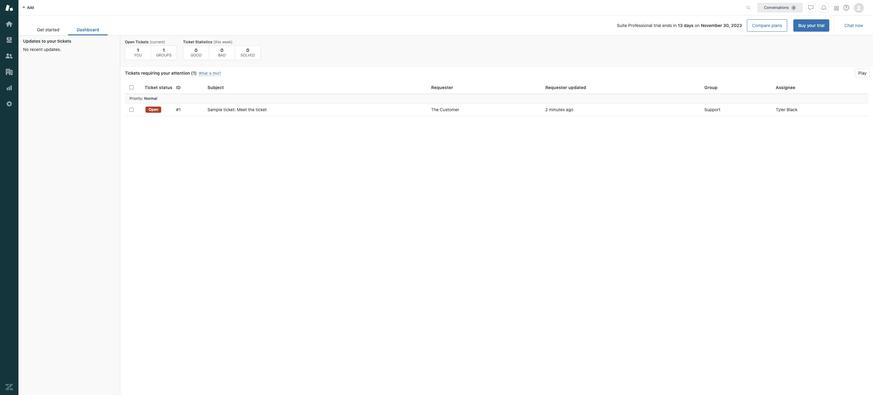 Task type: vqa. For each thing, say whether or not it's contained in the screenshot.
Fri, 15:40 PST
no



Task type: describe. For each thing, give the bounding box(es) containing it.
2 horizontal spatial 1
[[193, 70, 195, 76]]

bad
[[218, 53, 226, 58]]

button displays agent's chat status as invisible. image
[[809, 5, 814, 10]]

add button
[[18, 0, 38, 15]]

suite
[[617, 23, 627, 28]]

normal
[[144, 96, 157, 101]]

updates.
[[44, 47, 61, 52]]

1 vertical spatial tickets
[[125, 70, 140, 76]]

november
[[701, 23, 723, 28]]

tickets requiring your attention ( 1 ) what is this?
[[125, 70, 221, 76]]

0 for 0 good
[[195, 47, 198, 53]]

)
[[195, 70, 197, 76]]

ends
[[663, 23, 672, 28]]

customers image
[[5, 52, 13, 60]]

(this
[[213, 40, 221, 44]]

status
[[159, 85, 173, 90]]

admin image
[[5, 100, 13, 108]]

chat
[[845, 23, 854, 28]]

buy your trial button
[[794, 19, 830, 32]]

tyler
[[776, 107, 786, 112]]

assignee
[[776, 85, 796, 90]]

0 for 0 bad
[[221, 47, 224, 53]]

November 30, 2023 text field
[[701, 23, 742, 28]]

id
[[176, 85, 181, 90]]

support
[[705, 107, 721, 112]]

0 solved
[[241, 47, 255, 58]]

0 vertical spatial tickets
[[136, 40, 149, 44]]

the
[[431, 107, 439, 112]]

meet
[[237, 107, 247, 112]]

ticket status
[[145, 85, 173, 90]]

suite professional trial ends in 13 days on november 30, 2023
[[617, 23, 742, 28]]

tickets
[[57, 38, 71, 44]]

sample
[[208, 107, 222, 112]]

your for updates to your tickets
[[47, 38, 56, 44]]

main element
[[0, 0, 18, 396]]

the
[[248, 107, 255, 112]]

1 for 1 you
[[137, 47, 139, 53]]

is
[[209, 71, 212, 76]]

priority : normal
[[130, 96, 157, 101]]

customer
[[440, 107, 459, 112]]

1 for 1 groups
[[163, 47, 165, 53]]

13
[[678, 23, 683, 28]]

views image
[[5, 36, 13, 44]]

in
[[674, 23, 677, 28]]

get started tab
[[28, 24, 68, 35]]

this?
[[213, 71, 221, 76]]

#1
[[176, 107, 181, 112]]

recent
[[30, 47, 43, 52]]

your inside button
[[808, 23, 816, 28]]

ticket:
[[224, 107, 236, 112]]

the customer
[[431, 107, 459, 112]]

play
[[859, 70, 867, 76]]

compare plans
[[753, 23, 783, 28]]

30,
[[724, 23, 730, 28]]

your for tickets requiring your attention
[[161, 70, 170, 76]]

2023
[[732, 23, 742, 28]]

updated
[[569, 85, 587, 90]]

Select All Tickets checkbox
[[130, 86, 134, 90]]

ticket for ticket status
[[145, 85, 158, 90]]

started
[[45, 27, 59, 32]]

week)
[[222, 40, 233, 44]]

priority
[[130, 96, 142, 101]]

black
[[787, 107, 798, 112]]

compare plans button
[[747, 19, 788, 32]]

updates to your tickets no recent updates.
[[23, 38, 71, 52]]

no
[[23, 47, 29, 52]]

attention
[[171, 70, 190, 76]]

buy
[[799, 23, 806, 28]]



Task type: locate. For each thing, give the bounding box(es) containing it.
tab list containing get started
[[28, 24, 108, 35]]

0 horizontal spatial requester
[[431, 85, 453, 90]]

0 vertical spatial your
[[808, 23, 816, 28]]

requester for requester updated
[[546, 85, 568, 90]]

1 trial from the left
[[654, 23, 662, 28]]

open up "1 you"
[[125, 40, 135, 44]]

2 requester from the left
[[546, 85, 568, 90]]

days
[[684, 23, 694, 28]]

1 vertical spatial your
[[47, 38, 56, 44]]

2
[[546, 107, 548, 112]]

ticket up normal
[[145, 85, 158, 90]]

get
[[37, 27, 44, 32]]

tickets up "1 you"
[[136, 40, 149, 44]]

ticket statistics (this week)
[[183, 40, 233, 44]]

1 left what
[[193, 70, 195, 76]]

now
[[856, 23, 864, 28]]

0 horizontal spatial your
[[47, 38, 56, 44]]

1
[[137, 47, 139, 53], [163, 47, 165, 53], [193, 70, 195, 76]]

None checkbox
[[130, 108, 134, 112]]

0 inside 0 solved
[[246, 47, 249, 53]]

solved
[[241, 53, 255, 58]]

requester for requester
[[431, 85, 453, 90]]

trial for your
[[817, 23, 825, 28]]

1 requester from the left
[[431, 85, 453, 90]]

zendesk products image
[[835, 6, 839, 10]]

buy your trial
[[799, 23, 825, 28]]

0 down (this
[[221, 47, 224, 53]]

0 for 0 solved
[[246, 47, 249, 53]]

0 horizontal spatial open
[[125, 40, 135, 44]]

3 0 from the left
[[246, 47, 249, 53]]

trial down notifications image on the right top of the page
[[817, 23, 825, 28]]

(current)
[[150, 40, 165, 44]]

0 horizontal spatial trial
[[654, 23, 662, 28]]

1 horizontal spatial 0
[[221, 47, 224, 53]]

sample ticket: meet the ticket link
[[208, 107, 267, 113]]

section
[[113, 19, 830, 32]]

trial for professional
[[654, 23, 662, 28]]

get help image
[[844, 5, 850, 10]]

on
[[695, 23, 700, 28]]

2 0 from the left
[[221, 47, 224, 53]]

ticket for ticket statistics (this week)
[[183, 40, 194, 44]]

tyler black
[[776, 107, 798, 112]]

tickets up select all tickets checkbox
[[125, 70, 140, 76]]

chat now
[[845, 23, 864, 28]]

requester up the customer
[[431, 85, 453, 90]]

get started image
[[5, 20, 13, 28]]

tab list
[[28, 24, 108, 35]]

what
[[199, 71, 208, 76]]

:
[[142, 96, 143, 101]]

requiring
[[141, 70, 160, 76]]

your right buy on the right top of page
[[808, 23, 816, 28]]

trial
[[654, 23, 662, 28], [817, 23, 825, 28]]

1 inside "1 you"
[[137, 47, 139, 53]]

0 down statistics at the top
[[195, 47, 198, 53]]

groups
[[156, 53, 172, 58]]

0
[[195, 47, 198, 53], [221, 47, 224, 53], [246, 47, 249, 53]]

1 horizontal spatial requester
[[546, 85, 568, 90]]

ticket up 0 good
[[183, 40, 194, 44]]

0 inside 0 good
[[195, 47, 198, 53]]

1 vertical spatial open
[[149, 107, 158, 112]]

professional
[[629, 23, 653, 28]]

1 horizontal spatial ticket
[[183, 40, 194, 44]]

good
[[191, 53, 202, 58]]

conversations button
[[758, 3, 803, 12]]

plans
[[772, 23, 783, 28]]

2 minutes ago
[[546, 107, 574, 112]]

0 horizontal spatial 0
[[195, 47, 198, 53]]

updates
[[23, 38, 41, 44]]

zendesk image
[[5, 384, 13, 392]]

1 horizontal spatial 1
[[163, 47, 165, 53]]

chat now button
[[840, 19, 869, 32]]

to
[[42, 38, 46, 44]]

tickets
[[136, 40, 149, 44], [125, 70, 140, 76]]

1 you
[[134, 47, 142, 58]]

requester updated
[[546, 85, 587, 90]]

1 horizontal spatial your
[[161, 70, 170, 76]]

compare
[[753, 23, 771, 28]]

subject
[[208, 85, 224, 90]]

notifications image
[[822, 5, 827, 10]]

2 trial from the left
[[817, 23, 825, 28]]

1 horizontal spatial open
[[149, 107, 158, 112]]

1 vertical spatial ticket
[[145, 85, 158, 90]]

requester
[[431, 85, 453, 90], [546, 85, 568, 90]]

1 0 from the left
[[195, 47, 198, 53]]

your up status
[[161, 70, 170, 76]]

add
[[27, 5, 34, 10]]

group
[[705, 85, 718, 90]]

reporting image
[[5, 84, 13, 92]]

0 inside 0 bad
[[221, 47, 224, 53]]

0 horizontal spatial 1
[[137, 47, 139, 53]]

dashboard
[[77, 27, 99, 32]]

1 down (current) at the top of the page
[[163, 47, 165, 53]]

grid containing ticket status
[[120, 82, 874, 396]]

0 good
[[191, 47, 202, 58]]

conversations
[[765, 5, 789, 10]]

minutes
[[549, 107, 565, 112]]

open down normal
[[149, 107, 158, 112]]

0 vertical spatial open
[[125, 40, 135, 44]]

open tickets (current)
[[125, 40, 165, 44]]

zendesk support image
[[5, 4, 13, 12]]

trial left ends
[[654, 23, 662, 28]]

statistics
[[195, 40, 212, 44]]

ticket
[[183, 40, 194, 44], [145, 85, 158, 90]]

2 horizontal spatial your
[[808, 23, 816, 28]]

trial inside buy your trial button
[[817, 23, 825, 28]]

sample ticket: meet the ticket
[[208, 107, 267, 112]]

1 down "open tickets (current)"
[[137, 47, 139, 53]]

requester left updated in the right top of the page
[[546, 85, 568, 90]]

open
[[125, 40, 135, 44], [149, 107, 158, 112]]

get started
[[37, 27, 59, 32]]

open for open tickets (current)
[[125, 40, 135, 44]]

0 horizontal spatial ticket
[[145, 85, 158, 90]]

ago
[[566, 107, 574, 112]]

grid
[[120, 82, 874, 396]]

open for open
[[149, 107, 158, 112]]

2 vertical spatial your
[[161, 70, 170, 76]]

0 vertical spatial ticket
[[183, 40, 194, 44]]

1 horizontal spatial trial
[[817, 23, 825, 28]]

ticket
[[256, 107, 267, 112]]

0 right 0 bad
[[246, 47, 249, 53]]

your
[[808, 23, 816, 28], [47, 38, 56, 44], [161, 70, 170, 76]]

section containing suite professional trial ends in
[[113, 19, 830, 32]]

2 horizontal spatial 0
[[246, 47, 249, 53]]

1 inside 1 groups
[[163, 47, 165, 53]]

1 groups
[[156, 47, 172, 58]]

play button
[[855, 69, 870, 78]]

ticket inside grid
[[145, 85, 158, 90]]

(
[[191, 70, 193, 76]]

your right to
[[47, 38, 56, 44]]

organizations image
[[5, 68, 13, 76]]

you
[[134, 53, 142, 58]]

your inside 'updates to your tickets no recent updates.'
[[47, 38, 56, 44]]

0 bad
[[218, 47, 226, 58]]



